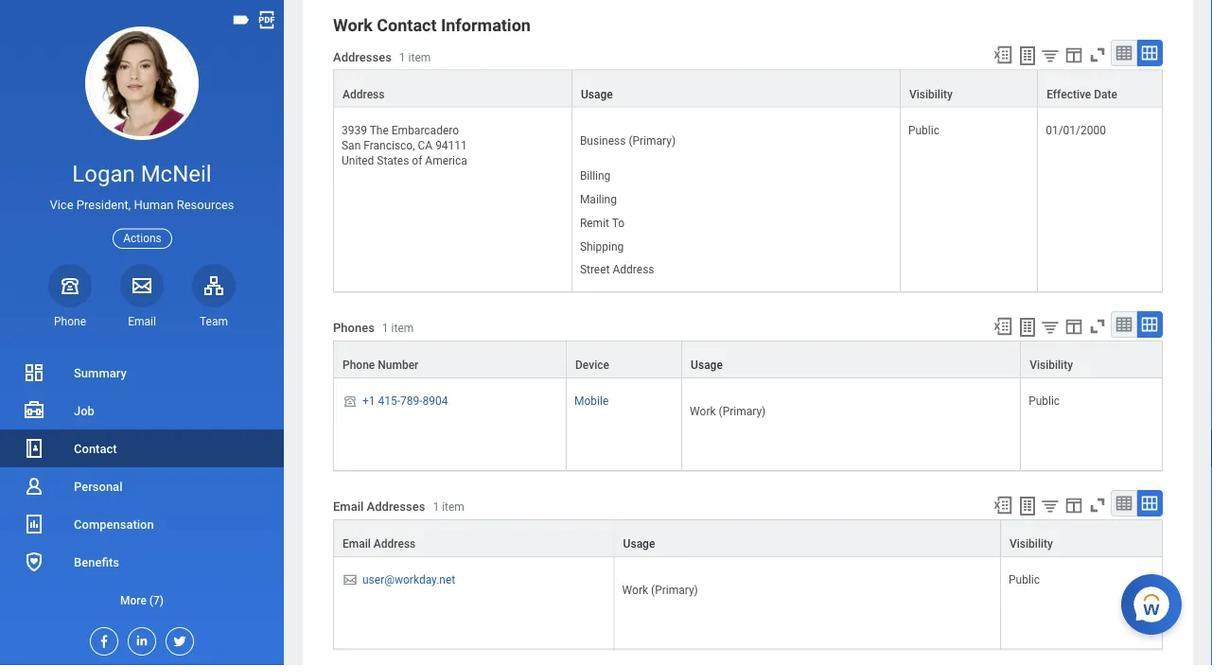 Task type: describe. For each thing, give the bounding box(es) containing it.
1 horizontal spatial contact
[[377, 16, 437, 36]]

click to view/edit grid preferences image for phones
[[1064, 316, 1084, 337]]

(primary) for the bottommost work (primary) element
[[651, 584, 698, 597]]

items selected list
[[580, 166, 685, 280]]

mobile link
[[574, 391, 609, 408]]

phone number button
[[334, 342, 566, 377]]

export to excel image for phones
[[993, 316, 1013, 337]]

phone number
[[343, 359, 419, 372]]

visibility for addresses
[[1010, 537, 1053, 551]]

select to filter grid data image for 1
[[1040, 46, 1061, 65]]

work contact information
[[333, 16, 531, 36]]

twitter image
[[167, 628, 187, 649]]

street address element
[[580, 259, 654, 276]]

vice
[[50, 198, 73, 212]]

table image for 1
[[1115, 44, 1134, 63]]

effective
[[1047, 87, 1091, 101]]

mailing element
[[580, 189, 617, 206]]

1 vertical spatial usage button
[[682, 342, 1020, 377]]

(7)
[[149, 594, 164, 607]]

visibility button for 1
[[901, 70, 1037, 106]]

shipping element
[[580, 236, 624, 253]]

phones
[[333, 321, 375, 335]]

export to worksheets image
[[1016, 316, 1039, 339]]

row containing phone number
[[333, 341, 1163, 379]]

visibility button for addresses
[[1001, 520, 1162, 556]]

contact inside list
[[74, 441, 117, 456]]

business (primary) element
[[580, 130, 676, 147]]

logan
[[72, 160, 135, 187]]

compensation
[[74, 517, 154, 531]]

team
[[200, 315, 228, 328]]

user@workday.net link
[[362, 569, 455, 586]]

benefits link
[[0, 543, 284, 581]]

click to view/edit grid preferences image for email addresses
[[1064, 495, 1084, 515]]

personal image
[[23, 475, 45, 498]]

fullscreen image for phones
[[1087, 316, 1108, 337]]

toolbar for phones
[[984, 311, 1163, 341]]

vice president, human resources
[[50, 198, 234, 212]]

email for addresses
[[333, 500, 364, 514]]

public for topmost public element
[[908, 123, 940, 137]]

select to filter grid data image for addresses
[[1040, 496, 1061, 515]]

export to excel image for addresses
[[993, 45, 1013, 65]]

table image
[[1115, 315, 1134, 334]]

fullscreen image for addresses
[[1087, 45, 1108, 65]]

human
[[134, 198, 174, 212]]

united
[[342, 154, 374, 167]]

mail image
[[342, 572, 359, 587]]

summary image
[[23, 361, 45, 384]]

1 inside email addresses 1 item
[[433, 501, 439, 514]]

benefits image
[[23, 551, 45, 573]]

francisco,
[[364, 138, 415, 152]]

email logan mcneil element
[[120, 314, 164, 329]]

device
[[575, 359, 609, 372]]

phone image inside 'phone' popup button
[[57, 274, 83, 297]]

job link
[[0, 392, 284, 430]]

view printable version (pdf) image
[[256, 9, 277, 30]]

expand table image
[[1140, 44, 1159, 63]]

415-
[[378, 394, 400, 408]]

san
[[342, 138, 361, 152]]

more (7)
[[120, 594, 164, 607]]

row containing email address
[[333, 519, 1163, 557]]

shipping
[[580, 240, 624, 253]]

navigation pane region
[[0, 0, 284, 665]]

more (7) button
[[0, 589, 284, 612]]

tag image
[[231, 9, 252, 30]]

address for email address
[[374, 537, 416, 551]]

toolbar for addresses
[[984, 40, 1163, 69]]

phone number column header
[[333, 341, 567, 379]]

remit
[[580, 216, 609, 230]]

(primary) for work (primary) element to the top
[[719, 405, 766, 418]]

94111
[[435, 138, 467, 152]]

select to filter grid data image
[[1040, 317, 1061, 337]]

work for work (primary) element to the top
[[690, 405, 716, 418]]

work (primary) for the bottommost work (primary) element
[[622, 584, 698, 597]]

+1 415-789-8904
[[362, 394, 448, 408]]

1 vertical spatial visibility
[[1030, 359, 1073, 372]]

compensation link
[[0, 505, 284, 543]]

fullscreen image for email addresses
[[1087, 495, 1108, 515]]

expand table image for addresses
[[1140, 494, 1159, 513]]

usage button for 1
[[572, 70, 900, 106]]

email for address
[[343, 537, 371, 551]]

item inside email addresses 1 item
[[442, 501, 464, 514]]

ca
[[418, 138, 433, 152]]

export to worksheets image for addresses
[[1016, 495, 1039, 517]]

address for street address
[[613, 263, 654, 276]]

job image
[[23, 399, 45, 422]]

row containing address
[[333, 69, 1163, 107]]

address button
[[334, 70, 571, 106]]

team logan mcneil element
[[192, 314, 236, 329]]

phone for phone number
[[343, 359, 375, 372]]

number
[[378, 359, 419, 372]]

personal
[[74, 479, 123, 493]]

0 vertical spatial work (primary) element
[[690, 401, 766, 418]]



Task type: vqa. For each thing, say whether or not it's contained in the screenshot.
United
yes



Task type: locate. For each thing, give the bounding box(es) containing it.
email up mail image
[[343, 537, 371, 551]]

work (primary)
[[690, 405, 766, 418], [622, 584, 698, 597]]

addresses 1 item
[[333, 50, 431, 64]]

0 horizontal spatial phone
[[54, 315, 86, 328]]

1 down work contact information
[[399, 51, 406, 64]]

fullscreen image
[[1087, 45, 1108, 65], [1087, 316, 1108, 337], [1087, 495, 1108, 515]]

phone inside the navigation pane region
[[54, 315, 86, 328]]

2 click to view/edit grid preferences image from the top
[[1064, 316, 1084, 337]]

0 vertical spatial public
[[908, 123, 940, 137]]

usage button for addresses
[[615, 520, 1000, 556]]

personal link
[[0, 467, 284, 505]]

1 up the 'email address' popup button
[[433, 501, 439, 514]]

0 vertical spatial click to view/edit grid preferences image
[[1064, 45, 1084, 65]]

email
[[128, 315, 156, 328], [333, 500, 364, 514], [343, 537, 371, 551]]

remit to element
[[580, 212, 625, 230]]

+1 415-789-8904 link
[[362, 391, 448, 408]]

1 right phones
[[382, 322, 388, 335]]

email address button
[[334, 520, 614, 556]]

email inside the navigation pane region
[[128, 315, 156, 328]]

3939 the embarcadero san francisco, ca 94111 united states of america
[[342, 123, 467, 167]]

2 vertical spatial public
[[1009, 573, 1040, 586]]

click to view/edit grid preferences image for addresses
[[1064, 45, 1084, 65]]

1 export to worksheets image from the top
[[1016, 45, 1039, 67]]

phone image left the +1
[[342, 394, 359, 409]]

1 row from the top
[[333, 69, 1163, 107]]

1 fullscreen image from the top
[[1087, 45, 1108, 65]]

1 vertical spatial public element
[[1029, 391, 1060, 408]]

1 vertical spatial work
[[690, 405, 716, 418]]

mcneil
[[141, 160, 212, 187]]

0 vertical spatial visibility button
[[901, 70, 1037, 106]]

address up 3939 at the left of page
[[343, 87, 385, 101]]

3 click to view/edit grid preferences image from the top
[[1064, 495, 1084, 515]]

phone
[[54, 315, 86, 328], [343, 359, 375, 372]]

email up email address
[[333, 500, 364, 514]]

mailing
[[580, 193, 617, 206]]

0 vertical spatial visibility
[[909, 87, 953, 101]]

1 expand table image from the top
[[1140, 315, 1159, 334]]

facebook image
[[91, 628, 112, 649]]

1 vertical spatial contact
[[74, 441, 117, 456]]

6 row from the top
[[333, 557, 1163, 650]]

+1
[[362, 394, 375, 408]]

2 fullscreen image from the top
[[1087, 316, 1108, 337]]

0 vertical spatial contact
[[377, 16, 437, 36]]

2 vertical spatial (primary)
[[651, 584, 698, 597]]

1 for addresses
[[399, 51, 406, 64]]

email inside row
[[343, 537, 371, 551]]

phone up summary
[[54, 315, 86, 328]]

1 vertical spatial select to filter grid data image
[[1040, 496, 1061, 515]]

effective date
[[1047, 87, 1117, 101]]

public for public element to the bottom
[[1009, 573, 1040, 586]]

1 inside the phones 1 item
[[382, 322, 388, 335]]

2 vertical spatial usage button
[[615, 520, 1000, 556]]

1 vertical spatial toolbar
[[984, 311, 1163, 341]]

table image
[[1115, 44, 1134, 63], [1115, 494, 1134, 513]]

2 vertical spatial visibility
[[1010, 537, 1053, 551]]

export to worksheets image for 1
[[1016, 45, 1039, 67]]

2 vertical spatial 1
[[433, 501, 439, 514]]

0 vertical spatial expand table image
[[1140, 315, 1159, 334]]

3 row from the top
[[333, 341, 1163, 379]]

1 vertical spatial (primary)
[[719, 405, 766, 418]]

of
[[412, 154, 422, 167]]

expand table image for 1
[[1140, 315, 1159, 334]]

0 horizontal spatial usage
[[581, 87, 613, 101]]

2 vertical spatial fullscreen image
[[1087, 495, 1108, 515]]

0 vertical spatial usage button
[[572, 70, 900, 106]]

2 vertical spatial email
[[343, 537, 371, 551]]

embarcadero
[[392, 123, 459, 137]]

device button
[[567, 342, 681, 377]]

1 vertical spatial table image
[[1115, 494, 1134, 513]]

1 horizontal spatial work
[[622, 584, 648, 597]]

address
[[343, 87, 385, 101], [613, 263, 654, 276], [374, 537, 416, 551]]

actions button
[[113, 229, 172, 249]]

view team image
[[202, 274, 225, 297]]

0 vertical spatial phone image
[[57, 274, 83, 297]]

select to filter grid data image
[[1040, 46, 1061, 65], [1040, 496, 1061, 515]]

addresses up 3939 at the left of page
[[333, 50, 392, 64]]

2 toolbar from the top
[[984, 311, 1163, 341]]

2 vertical spatial usage
[[623, 537, 655, 551]]

2 horizontal spatial usage
[[691, 359, 723, 372]]

resources
[[177, 198, 234, 212]]

2 horizontal spatial work
[[690, 405, 716, 418]]

1 vertical spatial export to worksheets image
[[1016, 495, 1039, 517]]

table image for addresses
[[1115, 494, 1134, 513]]

4 row from the top
[[333, 378, 1163, 471]]

0 horizontal spatial phone image
[[57, 274, 83, 297]]

2 expand table image from the top
[[1140, 494, 1159, 513]]

1 select to filter grid data image from the top
[[1040, 46, 1061, 65]]

1 vertical spatial click to view/edit grid preferences image
[[1064, 316, 1084, 337]]

3 toolbar from the top
[[984, 490, 1163, 519]]

mail image
[[131, 274, 153, 297]]

usage for addresses
[[623, 537, 655, 551]]

export to worksheets image
[[1016, 45, 1039, 67], [1016, 495, 1039, 517]]

contact up 'addresses 1 item'
[[377, 16, 437, 36]]

usage
[[581, 87, 613, 101], [691, 359, 723, 372], [623, 537, 655, 551]]

toolbar
[[984, 40, 1163, 69], [984, 311, 1163, 341], [984, 490, 1163, 519]]

summary
[[74, 366, 127, 380]]

email addresses 1 item
[[333, 500, 464, 514]]

item for addresses
[[408, 51, 431, 64]]

more (7) button
[[0, 581, 284, 619]]

email address
[[343, 537, 416, 551]]

0 vertical spatial phone
[[54, 315, 86, 328]]

team link
[[192, 264, 236, 329]]

2 vertical spatial work
[[622, 584, 648, 597]]

states
[[377, 154, 409, 167]]

1 horizontal spatial usage
[[623, 537, 655, 551]]

0 vertical spatial item
[[408, 51, 431, 64]]

usage button
[[572, 70, 900, 106], [682, 342, 1020, 377], [615, 520, 1000, 556]]

linkedin image
[[129, 628, 149, 648]]

list containing summary
[[0, 354, 284, 619]]

1 vertical spatial 1
[[382, 322, 388, 335]]

2 row from the top
[[333, 107, 1163, 292]]

address inside items selected list
[[613, 263, 654, 276]]

0 vertical spatial work (primary)
[[690, 405, 766, 418]]

0 vertical spatial select to filter grid data image
[[1040, 46, 1061, 65]]

0 vertical spatial table image
[[1115, 44, 1134, 63]]

item inside 'addresses 1 item'
[[408, 51, 431, 64]]

1 horizontal spatial 1
[[399, 51, 406, 64]]

work
[[333, 16, 373, 36], [690, 405, 716, 418], [622, 584, 648, 597]]

user@workday.net
[[362, 573, 455, 586]]

(primary) for business (primary) element
[[629, 134, 676, 147]]

0 vertical spatial public element
[[908, 120, 940, 137]]

1 vertical spatial item
[[391, 322, 414, 335]]

export to excel image
[[993, 45, 1013, 65], [993, 316, 1013, 337], [993, 495, 1013, 515]]

1 vertical spatial email
[[333, 500, 364, 514]]

1 toolbar from the top
[[984, 40, 1163, 69]]

1
[[399, 51, 406, 64], [382, 322, 388, 335], [433, 501, 439, 514]]

compensation image
[[23, 513, 45, 536]]

the
[[370, 123, 389, 137]]

work for the bottommost work (primary) element
[[622, 584, 648, 597]]

1 horizontal spatial phone
[[343, 359, 375, 372]]

visibility
[[909, 87, 953, 101], [1030, 359, 1073, 372], [1010, 537, 1053, 551]]

phone image
[[57, 274, 83, 297], [342, 394, 359, 409]]

2 export to excel image from the top
[[993, 316, 1013, 337]]

1 table image from the top
[[1115, 44, 1134, 63]]

click to view/edit grid preferences image
[[1064, 45, 1084, 65], [1064, 316, 1084, 337], [1064, 495, 1084, 515]]

logan mcneil
[[72, 160, 212, 187]]

billing
[[580, 169, 611, 183]]

email down mail icon
[[128, 315, 156, 328]]

address right street at the top of page
[[613, 263, 654, 276]]

item for phones
[[391, 322, 414, 335]]

1 vertical spatial fullscreen image
[[1087, 316, 1108, 337]]

2 export to worksheets image from the top
[[1016, 495, 1039, 517]]

0 vertical spatial addresses
[[333, 50, 392, 64]]

1 vertical spatial expand table image
[[1140, 494, 1159, 513]]

2 table image from the top
[[1115, 494, 1134, 513]]

addresses
[[333, 50, 392, 64], [367, 500, 425, 514]]

2 vertical spatial address
[[374, 537, 416, 551]]

2 vertical spatial toolbar
[[984, 490, 1163, 519]]

3 fullscreen image from the top
[[1087, 495, 1108, 515]]

0 vertical spatial address
[[343, 87, 385, 101]]

0 horizontal spatial 1
[[382, 322, 388, 335]]

addresses up email address
[[367, 500, 425, 514]]

1 vertical spatial usage
[[691, 359, 723, 372]]

1 inside 'addresses 1 item'
[[399, 51, 406, 64]]

01/01/2000
[[1046, 123, 1106, 137]]

to
[[612, 216, 625, 230]]

street
[[580, 263, 610, 276]]

(primary)
[[629, 134, 676, 147], [719, 405, 766, 418], [651, 584, 698, 597]]

actions
[[123, 232, 162, 245]]

0 vertical spatial email
[[128, 315, 156, 328]]

public
[[908, 123, 940, 137], [1029, 394, 1060, 408], [1009, 573, 1040, 586]]

row
[[333, 69, 1163, 107], [333, 107, 1163, 292], [333, 341, 1163, 379], [333, 378, 1163, 471], [333, 519, 1163, 557], [333, 557, 1163, 650]]

toolbar for email addresses
[[984, 490, 1163, 519]]

phones 1 item
[[333, 321, 414, 335]]

1 vertical spatial work (primary)
[[622, 584, 698, 597]]

1 for phones
[[382, 322, 388, 335]]

2 select to filter grid data image from the top
[[1040, 496, 1061, 515]]

0 vertical spatial toolbar
[[984, 40, 1163, 69]]

address up user@workday.net link
[[374, 537, 416, 551]]

2 vertical spatial export to excel image
[[993, 495, 1013, 515]]

email button
[[120, 264, 164, 329]]

1 vertical spatial addresses
[[367, 500, 425, 514]]

job
[[74, 404, 95, 418]]

remit to
[[580, 216, 625, 230]]

1 vertical spatial export to excel image
[[993, 316, 1013, 337]]

1 click to view/edit grid preferences image from the top
[[1064, 45, 1084, 65]]

item up the 'email address' popup button
[[442, 501, 464, 514]]

5 row from the top
[[333, 519, 1163, 557]]

1 export to excel image from the top
[[993, 45, 1013, 65]]

0 vertical spatial export to worksheets image
[[1016, 45, 1039, 67]]

row containing +1 415-789-8904
[[333, 378, 1163, 471]]

date
[[1094, 87, 1117, 101]]

phone up the +1
[[343, 359, 375, 372]]

benefits
[[74, 555, 119, 569]]

8904
[[423, 394, 448, 408]]

2 vertical spatial click to view/edit grid preferences image
[[1064, 495, 1084, 515]]

export to excel image for email addresses
[[993, 495, 1013, 515]]

public for public element to the middle
[[1029, 394, 1060, 408]]

row containing 3939 the embarcadero
[[333, 107, 1163, 292]]

usage for 1
[[581, 87, 613, 101]]

0 vertical spatial usage
[[581, 87, 613, 101]]

summary link
[[0, 354, 284, 392]]

phone button
[[48, 264, 92, 329]]

row containing user@workday.net
[[333, 557, 1163, 650]]

business
[[580, 134, 626, 147]]

effective date button
[[1038, 70, 1162, 106]]

1 vertical spatial visibility button
[[1021, 342, 1162, 377]]

0 horizontal spatial work
[[333, 16, 373, 36]]

item
[[408, 51, 431, 64], [391, 322, 414, 335], [442, 501, 464, 514]]

2 vertical spatial visibility button
[[1001, 520, 1162, 556]]

2 vertical spatial public element
[[1009, 569, 1040, 586]]

phone image up phone logan mcneil element
[[57, 274, 83, 297]]

phone inside column header
[[343, 359, 375, 372]]

0 vertical spatial export to excel image
[[993, 45, 1013, 65]]

contact up the personal
[[74, 441, 117, 456]]

contact link
[[0, 430, 284, 467]]

0 vertical spatial work
[[333, 16, 373, 36]]

1 vertical spatial work (primary) element
[[622, 580, 698, 597]]

president,
[[76, 198, 131, 212]]

0 vertical spatial (primary)
[[629, 134, 676, 147]]

information
[[441, 16, 531, 36]]

phone for phone
[[54, 315, 86, 328]]

1 vertical spatial public
[[1029, 394, 1060, 408]]

business (primary)
[[580, 134, 676, 147]]

contact
[[377, 16, 437, 36], [74, 441, 117, 456]]

more
[[120, 594, 147, 607]]

expand table image
[[1140, 315, 1159, 334], [1140, 494, 1159, 513]]

2 horizontal spatial 1
[[433, 501, 439, 514]]

item inside the phones 1 item
[[391, 322, 414, 335]]

public element
[[908, 120, 940, 137], [1029, 391, 1060, 408], [1009, 569, 1040, 586]]

1 vertical spatial address
[[613, 263, 654, 276]]

item down work contact information
[[408, 51, 431, 64]]

list
[[0, 354, 284, 619]]

america
[[425, 154, 467, 167]]

0 horizontal spatial contact
[[74, 441, 117, 456]]

789-
[[400, 394, 423, 408]]

item up the number
[[391, 322, 414, 335]]

street address
[[580, 263, 654, 276]]

1 vertical spatial phone
[[343, 359, 375, 372]]

1 horizontal spatial phone image
[[342, 394, 359, 409]]

visibility button
[[901, 70, 1037, 106], [1021, 342, 1162, 377], [1001, 520, 1162, 556]]

0 vertical spatial fullscreen image
[[1087, 45, 1108, 65]]

work (primary) element
[[690, 401, 766, 418], [622, 580, 698, 597]]

mobile
[[574, 394, 609, 408]]

visibility for 1
[[909, 87, 953, 101]]

work (primary) for work (primary) element to the top
[[690, 405, 766, 418]]

0 vertical spatial 1
[[399, 51, 406, 64]]

phone logan mcneil element
[[48, 314, 92, 329]]

1 vertical spatial phone image
[[342, 394, 359, 409]]

3939
[[342, 123, 367, 137]]

3 export to excel image from the top
[[993, 495, 1013, 515]]

contact image
[[23, 437, 45, 460]]

billing element
[[580, 166, 611, 183]]

2 vertical spatial item
[[442, 501, 464, 514]]



